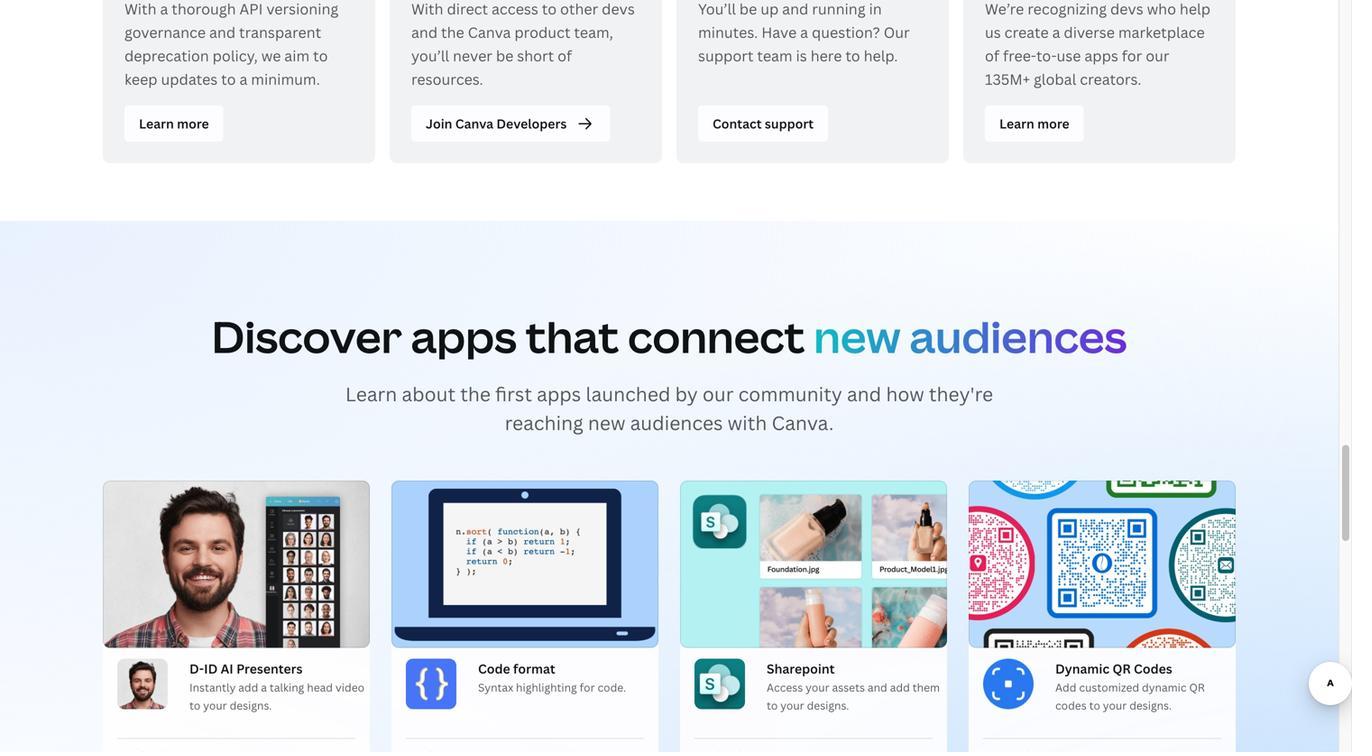 Task type: vqa. For each thing, say whether or not it's contained in the screenshot.
group
no



Task type: describe. For each thing, give the bounding box(es) containing it.
sharepoint access your assets and add them to your designs.
[[767, 661, 940, 713]]

designs. inside sharepoint access your assets and add them to your designs.
[[807, 698, 850, 713]]

to-
[[1037, 46, 1057, 65]]

they're
[[929, 381, 994, 407]]

you'll
[[698, 0, 736, 18]]

0 horizontal spatial apps
[[411, 307, 517, 366]]

assets
[[832, 680, 865, 695]]

governance
[[125, 23, 206, 42]]

transparent
[[239, 23, 321, 42]]

be inside the with direct access to other devs and the canva product team, you'll never be short of resources.
[[496, 46, 514, 65]]

is
[[796, 46, 807, 65]]

access
[[767, 680, 803, 695]]

and inside the with direct access to other devs and the canva product team, you'll never be short of resources.
[[411, 23, 438, 42]]

with
[[728, 410, 767, 436]]

short
[[517, 46, 554, 65]]

up
[[761, 0, 779, 18]]

for inside code format syntax highlighting for code.
[[580, 680, 595, 695]]

dynamic qr codes add customized dynamic qr codes to your designs.
[[1056, 661, 1205, 713]]

customized
[[1080, 680, 1140, 695]]

head
[[307, 680, 333, 695]]

with direct access to other devs and the canva product team, you'll never be short of resources.
[[411, 0, 635, 89]]

ai
[[221, 661, 234, 678]]

and inside sharepoint access your assets and add them to your designs.
[[868, 680, 888, 695]]

codes
[[1134, 661, 1173, 678]]

to inside sharepoint access your assets and add them to your designs.
[[767, 698, 778, 713]]

the inside learn about the first apps launched by our community and how they're reaching new audiences with canva.
[[460, 381, 491, 407]]

by
[[675, 381, 698, 407]]

connect
[[628, 307, 805, 366]]

join canva developers link
[[411, 106, 610, 142]]

join canva developers
[[426, 115, 567, 132]]

running
[[812, 0, 866, 18]]

thorough
[[172, 0, 236, 18]]

learn more for keep
[[139, 115, 209, 132]]

use
[[1057, 46, 1081, 65]]

contact support
[[713, 115, 814, 132]]

we're
[[985, 0, 1024, 18]]

minutes.
[[698, 23, 758, 42]]

team,
[[574, 23, 614, 42]]

access
[[492, 0, 539, 18]]

create
[[1005, 23, 1049, 42]]

to inside you'll be up and running in minutes. have a question? our support team is here to help.
[[846, 46, 861, 65]]

our inside we're recognizing devs who help us create a diverse marketplace of free-to-use apps for our 135m+ global creators.
[[1146, 46, 1170, 65]]

that
[[526, 307, 619, 366]]

api
[[240, 0, 263, 18]]

your inside d-id ai presenters instantly add a talking head video to your designs.
[[203, 698, 227, 713]]

learn about the first apps launched by our community and how they're reaching new audiences with canva.
[[346, 381, 994, 436]]

more for keep
[[177, 115, 209, 132]]

team
[[757, 46, 793, 65]]

1 horizontal spatial new
[[814, 307, 901, 366]]

and inside you'll be up and running in minutes. have a question? our support team is here to help.
[[783, 0, 809, 18]]

the inside the with direct access to other devs and the canva product team, you'll never be short of resources.
[[441, 23, 464, 42]]

updates
[[161, 69, 218, 89]]

and inside with a thorough api versioning governance and transparent deprecation policy, we aim to keep updates to a minimum.
[[209, 23, 236, 42]]

designs. inside "dynamic qr codes add customized dynamic qr codes to your designs."
[[1130, 698, 1172, 713]]

devs inside the with direct access to other devs and the canva product team, you'll never be short of resources.
[[602, 0, 635, 18]]

never
[[453, 46, 493, 65]]

learn more for use
[[1000, 115, 1070, 132]]

format
[[514, 661, 556, 678]]

question?
[[812, 23, 881, 42]]

you'll
[[411, 46, 449, 65]]

us
[[985, 23, 1001, 42]]

and inside learn about the first apps launched by our community and how they're reaching new audiences with canva.
[[847, 381, 882, 407]]

add for presenters
[[238, 680, 258, 695]]

join
[[426, 115, 453, 132]]

dynamic
[[1142, 680, 1187, 695]]

1 horizontal spatial qr
[[1190, 680, 1205, 695]]

codes
[[1056, 698, 1087, 713]]

product
[[515, 23, 571, 42]]

developers
[[497, 115, 567, 132]]

to inside d-id ai presenters instantly add a talking head video to your designs.
[[190, 698, 201, 713]]

versioning
[[267, 0, 339, 18]]

instantly
[[190, 680, 236, 695]]

for inside we're recognizing devs who help us create a diverse marketplace of free-to-use apps for our 135m+ global creators.
[[1122, 46, 1143, 65]]

d-id ai presenters instantly add a talking head video to your designs.
[[190, 661, 365, 713]]

1 horizontal spatial audiences
[[910, 307, 1127, 366]]

devs inside we're recognizing devs who help us create a diverse marketplace of free-to-use apps for our 135m+ global creators.
[[1111, 0, 1144, 18]]

help.
[[864, 46, 898, 65]]

who
[[1147, 0, 1177, 18]]

minimum.
[[251, 69, 320, 89]]

video
[[336, 680, 365, 695]]

with a thorough api versioning governance and transparent deprecation policy, we aim to keep updates to a minimum.
[[125, 0, 339, 89]]

a inside you'll be up and running in minutes. have a question? our support team is here to help.
[[801, 23, 809, 42]]

about
[[402, 381, 456, 407]]

new inside learn about the first apps launched by our community and how they're reaching new audiences with canva.
[[588, 410, 626, 436]]

you'll be up and running in minutes. have a question? our support team is here to help.
[[698, 0, 910, 65]]

canva.
[[772, 410, 834, 436]]

code.
[[598, 680, 626, 695]]

be inside you'll be up and running in minutes. have a question? our support team is here to help.
[[740, 0, 757, 18]]

help
[[1180, 0, 1211, 18]]

diverse
[[1064, 23, 1115, 42]]

creators.
[[1080, 69, 1142, 89]]

launched
[[586, 381, 671, 407]]

first
[[495, 381, 532, 407]]

apps inside learn about the first apps launched by our community and how they're reaching new audiences with canva.
[[537, 381, 581, 407]]

in
[[869, 0, 882, 18]]

audiences inside learn about the first apps launched by our community and how they're reaching new audiences with canva.
[[630, 410, 723, 436]]

presenters
[[237, 661, 303, 678]]

contact support link
[[698, 106, 829, 142]]

135m+
[[985, 69, 1031, 89]]



Task type: locate. For each thing, give the bounding box(es) containing it.
with
[[125, 0, 157, 18], [411, 0, 444, 18]]

1 devs from the left
[[602, 0, 635, 18]]

and left how
[[847, 381, 882, 407]]

1 vertical spatial the
[[460, 381, 491, 407]]

1 more from the left
[[177, 115, 209, 132]]

of inside we're recognizing devs who help us create a diverse marketplace of free-to-use apps for our 135m+ global creators.
[[985, 46, 1000, 65]]

be left up
[[740, 0, 757, 18]]

your down access
[[781, 698, 805, 713]]

1 vertical spatial apps
[[411, 307, 517, 366]]

dynamic
[[1056, 661, 1110, 678]]

new up how
[[814, 307, 901, 366]]

support down minutes.
[[698, 46, 754, 65]]

of down the us
[[985, 46, 1000, 65]]

d-
[[190, 661, 204, 678]]

0 horizontal spatial qr
[[1113, 661, 1131, 678]]

your down sharepoint
[[806, 680, 830, 695]]

learn for with a thorough api versioning governance and transparent deprecation policy, we aim to keep updates to a minimum.
[[139, 115, 174, 132]]

1 horizontal spatial learn
[[346, 381, 397, 407]]

1 add from the left
[[238, 680, 258, 695]]

apps inside we're recognizing devs who help us create a diverse marketplace of free-to-use apps for our 135m+ global creators.
[[1085, 46, 1119, 65]]

0 vertical spatial qr
[[1113, 661, 1131, 678]]

aim
[[285, 46, 310, 65]]

1 learn more link from the left
[[125, 106, 224, 142]]

be
[[740, 0, 757, 18], [496, 46, 514, 65]]

policy,
[[213, 46, 258, 65]]

for left code.
[[580, 680, 595, 695]]

have
[[762, 23, 797, 42]]

2 horizontal spatial designs.
[[1130, 698, 1172, 713]]

to down question?
[[846, 46, 861, 65]]

designs.
[[230, 698, 272, 713], [807, 698, 850, 713], [1130, 698, 1172, 713]]

0 horizontal spatial of
[[558, 46, 572, 65]]

0 vertical spatial canva
[[468, 23, 511, 42]]

more for use
[[1038, 115, 1070, 132]]

syntax
[[478, 680, 514, 695]]

audiences
[[910, 307, 1127, 366], [630, 410, 723, 436]]

code
[[478, 661, 510, 678]]

apps up about
[[411, 307, 517, 366]]

2 learn more from the left
[[1000, 115, 1070, 132]]

a up 'is' on the top right of the page
[[801, 23, 809, 42]]

be left short at top left
[[496, 46, 514, 65]]

dynamic qr codes group
[[962, 481, 1236, 724]]

with for with direct access to other devs and the canva product team, you'll never be short of resources.
[[411, 0, 444, 18]]

to down customized at the right bottom
[[1090, 698, 1101, 713]]

learn inside learn about the first apps launched by our community and how they're reaching new audiences with canva.
[[346, 381, 397, 407]]

learn more
[[139, 115, 209, 132], [1000, 115, 1070, 132]]

direct
[[447, 0, 488, 18]]

sharepoint group
[[673, 481, 948, 724]]

with up governance
[[125, 0, 157, 18]]

0 vertical spatial apps
[[1085, 46, 1119, 65]]

with left direct
[[411, 0, 444, 18]]

1 horizontal spatial be
[[740, 0, 757, 18]]

new down launched
[[588, 410, 626, 436]]

0 horizontal spatial learn
[[139, 115, 174, 132]]

2 horizontal spatial learn
[[1000, 115, 1035, 132]]

and right up
[[783, 0, 809, 18]]

with inside the with direct access to other devs and the canva product team, you'll never be short of resources.
[[411, 0, 444, 18]]

0 vertical spatial new
[[814, 307, 901, 366]]

a inside we're recognizing devs who help us create a diverse marketplace of free-to-use apps for our 135m+ global creators.
[[1053, 23, 1061, 42]]

add for assets
[[890, 680, 910, 695]]

community
[[739, 381, 843, 407]]

1 horizontal spatial for
[[1122, 46, 1143, 65]]

learn more link for use
[[985, 106, 1084, 142]]

to down instantly
[[190, 698, 201, 713]]

code format group
[[384, 477, 665, 724]]

0 horizontal spatial for
[[580, 680, 595, 695]]

your inside "dynamic qr codes add customized dynamic qr codes to your designs."
[[1103, 698, 1127, 713]]

0 horizontal spatial with
[[125, 0, 157, 18]]

0 vertical spatial support
[[698, 46, 754, 65]]

2 learn more link from the left
[[985, 106, 1084, 142]]

a
[[160, 0, 168, 18], [801, 23, 809, 42], [1053, 23, 1061, 42], [240, 69, 248, 89], [261, 680, 267, 695]]

1 horizontal spatial of
[[985, 46, 1000, 65]]

1 with from the left
[[125, 0, 157, 18]]

1 horizontal spatial apps
[[537, 381, 581, 407]]

code format syntax highlighting for code.
[[478, 661, 626, 695]]

of
[[558, 46, 572, 65], [985, 46, 1000, 65]]

0 horizontal spatial devs
[[602, 0, 635, 18]]

the
[[441, 23, 464, 42], [460, 381, 491, 407]]

and up the policy,
[[209, 23, 236, 42]]

your down instantly
[[203, 698, 227, 713]]

learn
[[139, 115, 174, 132], [1000, 115, 1035, 132], [346, 381, 397, 407]]

to right the aim
[[313, 46, 328, 65]]

discover
[[212, 307, 402, 366]]

and
[[783, 0, 809, 18], [209, 23, 236, 42], [411, 23, 438, 42], [847, 381, 882, 407], [868, 680, 888, 695]]

1 horizontal spatial with
[[411, 0, 444, 18]]

1 vertical spatial new
[[588, 410, 626, 436]]

marketplace
[[1119, 23, 1205, 42]]

a up governance
[[160, 0, 168, 18]]

to down the policy,
[[221, 69, 236, 89]]

with for with a thorough api versioning governance and transparent deprecation policy, we aim to keep updates to a minimum.
[[125, 0, 157, 18]]

0 horizontal spatial more
[[177, 115, 209, 132]]

0 vertical spatial for
[[1122, 46, 1143, 65]]

add
[[238, 680, 258, 695], [890, 680, 910, 695]]

audiences up they're
[[910, 307, 1127, 366]]

qr
[[1113, 661, 1131, 678], [1190, 680, 1205, 695]]

1 of from the left
[[558, 46, 572, 65]]

1 designs. from the left
[[230, 698, 272, 713]]

more down global
[[1038, 115, 1070, 132]]

the left first
[[460, 381, 491, 407]]

discover apps that connect new audiences
[[212, 307, 1127, 366]]

add
[[1056, 680, 1077, 695]]

apps up reaching
[[537, 381, 581, 407]]

talking
[[270, 680, 304, 695]]

d-id ai presenters group
[[96, 481, 370, 724]]

a down the policy,
[[240, 69, 248, 89]]

1 vertical spatial audiences
[[630, 410, 723, 436]]

3 designs. from the left
[[1130, 698, 1172, 713]]

to inside the with direct access to other devs and the canva product team, you'll never be short of resources.
[[542, 0, 557, 18]]

learn left about
[[346, 381, 397, 407]]

to down access
[[767, 698, 778, 713]]

highlighting
[[516, 680, 577, 695]]

new
[[814, 307, 901, 366], [588, 410, 626, 436]]

learn more link down "updates"
[[125, 106, 224, 142]]

1 horizontal spatial learn more link
[[985, 106, 1084, 142]]

of inside the with direct access to other devs and the canva product team, you'll never be short of resources.
[[558, 46, 572, 65]]

apps up creators.
[[1085, 46, 1119, 65]]

to inside "dynamic qr codes add customized dynamic qr codes to your designs."
[[1090, 698, 1101, 713]]

keep
[[125, 69, 158, 89]]

canva up "never"
[[468, 23, 511, 42]]

1 horizontal spatial learn more
[[1000, 115, 1070, 132]]

0 horizontal spatial support
[[698, 46, 754, 65]]

learn down keep
[[139, 115, 174, 132]]

designs. down talking
[[230, 698, 272, 713]]

1 vertical spatial for
[[580, 680, 595, 695]]

devs up "team,"
[[602, 0, 635, 18]]

2 add from the left
[[890, 680, 910, 695]]

0 vertical spatial audiences
[[910, 307, 1127, 366]]

2 vertical spatial apps
[[537, 381, 581, 407]]

with inside with a thorough api versioning governance and transparent deprecation policy, we aim to keep updates to a minimum.
[[125, 0, 157, 18]]

we
[[261, 46, 281, 65]]

learn more down "updates"
[[139, 115, 209, 132]]

0 horizontal spatial our
[[703, 381, 734, 407]]

a inside d-id ai presenters instantly add a talking head video to your designs.
[[261, 680, 267, 695]]

canva
[[468, 23, 511, 42], [456, 115, 494, 132]]

recognizing
[[1028, 0, 1107, 18]]

devs left who
[[1111, 0, 1144, 18]]

to up product
[[542, 0, 557, 18]]

0 vertical spatial the
[[441, 23, 464, 42]]

1 vertical spatial support
[[765, 115, 814, 132]]

more
[[177, 115, 209, 132], [1038, 115, 1070, 132]]

of right short at top left
[[558, 46, 572, 65]]

support right contact
[[765, 115, 814, 132]]

and up you'll
[[411, 23, 438, 42]]

1 vertical spatial qr
[[1190, 680, 1205, 695]]

1 vertical spatial our
[[703, 381, 734, 407]]

support
[[698, 46, 754, 65], [765, 115, 814, 132]]

resources.
[[411, 69, 483, 89]]

qr up customized at the right bottom
[[1113, 661, 1131, 678]]

how
[[886, 381, 925, 407]]

your down customized at the right bottom
[[1103, 698, 1127, 713]]

canva right join
[[456, 115, 494, 132]]

add inside d-id ai presenters instantly add a talking head video to your designs.
[[238, 680, 258, 695]]

free-
[[1003, 46, 1037, 65]]

1 vertical spatial be
[[496, 46, 514, 65]]

1 horizontal spatial add
[[890, 680, 910, 695]]

a up to-
[[1053, 23, 1061, 42]]

learn for we're recognizing devs who help us create a diverse marketplace of free-to-use apps for our 135m+ global creators.
[[1000, 115, 1035, 132]]

learn more link for keep
[[125, 106, 224, 142]]

learn more link
[[125, 106, 224, 142], [985, 106, 1084, 142]]

0 horizontal spatial audiences
[[630, 410, 723, 436]]

designs. down assets on the bottom right of page
[[807, 698, 850, 713]]

here
[[811, 46, 842, 65]]

learn down '135m+'
[[1000, 115, 1035, 132]]

0 horizontal spatial be
[[496, 46, 514, 65]]

learn more link down global
[[985, 106, 1084, 142]]

2 horizontal spatial apps
[[1085, 46, 1119, 65]]

designs. inside d-id ai presenters instantly add a talking head video to your designs.
[[230, 698, 272, 713]]

1 horizontal spatial more
[[1038, 115, 1070, 132]]

our
[[884, 23, 910, 42]]

0 horizontal spatial add
[[238, 680, 258, 695]]

id
[[204, 661, 218, 678]]

canva inside the with direct access to other devs and the canva product team, you'll never be short of resources.
[[468, 23, 511, 42]]

contact
[[713, 115, 762, 132]]

add down presenters
[[238, 680, 258, 695]]

for up creators.
[[1122, 46, 1143, 65]]

0 vertical spatial be
[[740, 0, 757, 18]]

0 horizontal spatial designs.
[[230, 698, 272, 713]]

learn more down global
[[1000, 115, 1070, 132]]

reaching
[[505, 410, 584, 436]]

2 of from the left
[[985, 46, 1000, 65]]

global
[[1034, 69, 1077, 89]]

our down marketplace
[[1146, 46, 1170, 65]]

qr right dynamic
[[1190, 680, 1205, 695]]

the down direct
[[441, 23, 464, 42]]

sharepoint
[[767, 661, 835, 678]]

2 devs from the left
[[1111, 0, 1144, 18]]

0 horizontal spatial new
[[588, 410, 626, 436]]

add left "them"
[[890, 680, 910, 695]]

apps
[[1085, 46, 1119, 65], [411, 307, 517, 366], [537, 381, 581, 407]]

other
[[560, 0, 598, 18]]

for
[[1122, 46, 1143, 65], [580, 680, 595, 695]]

we're recognizing devs who help us create a diverse marketplace of free-to-use apps for our 135m+ global creators.
[[985, 0, 1211, 89]]

our inside learn about the first apps launched by our community and how they're reaching new audiences with canva.
[[703, 381, 734, 407]]

more down "updates"
[[177, 115, 209, 132]]

your
[[806, 680, 830, 695], [203, 698, 227, 713], [781, 698, 805, 713], [1103, 698, 1127, 713]]

1 horizontal spatial devs
[[1111, 0, 1144, 18]]

a down presenters
[[261, 680, 267, 695]]

2 more from the left
[[1038, 115, 1070, 132]]

and right assets on the bottom right of page
[[868, 680, 888, 695]]

1 horizontal spatial designs.
[[807, 698, 850, 713]]

designs. down dynamic
[[1130, 698, 1172, 713]]

2 with from the left
[[411, 0, 444, 18]]

audiences down by
[[630, 410, 723, 436]]

2 designs. from the left
[[807, 698, 850, 713]]

1 learn more from the left
[[139, 115, 209, 132]]

support inside you'll be up and running in minutes. have a question? our support team is here to help.
[[698, 46, 754, 65]]

to
[[542, 0, 557, 18], [313, 46, 328, 65], [846, 46, 861, 65], [221, 69, 236, 89], [190, 698, 201, 713], [767, 698, 778, 713], [1090, 698, 1101, 713]]

0 vertical spatial our
[[1146, 46, 1170, 65]]

our right by
[[703, 381, 734, 407]]

1 vertical spatial canva
[[456, 115, 494, 132]]

add inside sharepoint access your assets and add them to your designs.
[[890, 680, 910, 695]]

0 horizontal spatial learn more
[[139, 115, 209, 132]]

them
[[913, 680, 940, 695]]

1 horizontal spatial our
[[1146, 46, 1170, 65]]

0 horizontal spatial learn more link
[[125, 106, 224, 142]]

deprecation
[[125, 46, 209, 65]]

1 horizontal spatial support
[[765, 115, 814, 132]]



